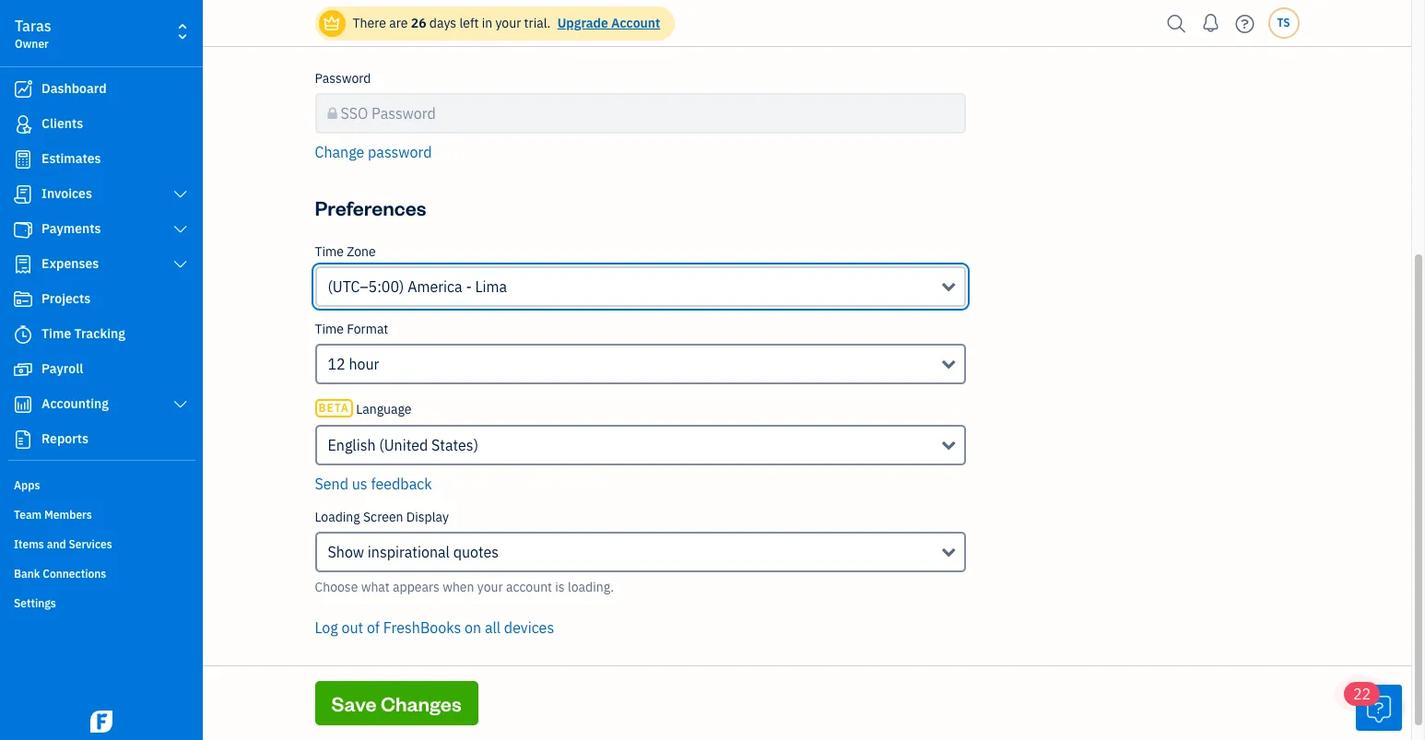 Task type: describe. For each thing, give the bounding box(es) containing it.
projects link
[[5, 283, 197, 316]]

chevron large down image for invoices
[[172, 187, 189, 202]]

time tracking
[[41, 325, 125, 342]]

22
[[1353, 685, 1371, 703]]

estimates
[[41, 150, 101, 167]]

format
[[347, 321, 388, 337]]

expenses
[[41, 255, 99, 272]]

changes
[[381, 690, 461, 716]]

clients
[[41, 115, 83, 132]]

main element
[[0, 0, 249, 740]]

go to help image
[[1230, 10, 1260, 37]]

us
[[352, 475, 367, 493]]

upgrade
[[557, 15, 608, 31]]

sso
[[341, 104, 368, 123]]

payments link
[[5, 213, 197, 246]]

quotes
[[453, 543, 499, 561]]

show inspirational quotes
[[328, 543, 499, 561]]

expenses link
[[5, 248, 197, 281]]

devices
[[504, 618, 554, 637]]

on
[[465, 618, 481, 637]]

there
[[353, 15, 386, 31]]

change password
[[315, 143, 432, 161]]

chevron large down image
[[172, 257, 189, 272]]

choose
[[315, 579, 358, 595]]

dashboard
[[41, 80, 107, 97]]

Loading Screen Display field
[[315, 532, 966, 572]]

reports link
[[5, 423, 197, 456]]

there are 26 days left in your trial. upgrade account
[[353, 15, 660, 31]]

invoice image
[[12, 185, 34, 204]]

estimates link
[[5, 143, 197, 176]]

english
[[328, 436, 376, 454]]

ts
[[1277, 16, 1290, 29]]

(utc–5:00)
[[328, 277, 404, 296]]

when
[[443, 579, 474, 595]]

connections
[[43, 567, 106, 581]]

tracking
[[74, 325, 125, 342]]

loading.
[[568, 579, 614, 595]]

your inside preferences element
[[477, 579, 503, 595]]

apps link
[[5, 471, 197, 499]]

lock image
[[328, 102, 337, 124]]

chevron large down image for accounting
[[172, 397, 189, 412]]

loading screen display
[[315, 509, 449, 525]]

1 vertical spatial password
[[372, 104, 436, 123]]

dashboard link
[[5, 73, 197, 106]]

loading
[[315, 509, 360, 525]]

screen
[[363, 509, 403, 525]]

time zone
[[315, 243, 376, 260]]

freshbooks image
[[87, 711, 116, 733]]

language
[[356, 401, 411, 418]]

26
[[411, 15, 426, 31]]

are
[[389, 15, 408, 31]]

ts button
[[1268, 7, 1299, 39]]

money image
[[12, 360, 34, 379]]

change password button
[[315, 141, 432, 163]]

taras owner
[[15, 17, 51, 51]]

notifications image
[[1196, 5, 1225, 41]]

send us feedback
[[315, 475, 432, 493]]

settings
[[14, 596, 56, 610]]

time inside time tracking link
[[41, 325, 71, 342]]

of
[[367, 618, 380, 637]]

12
[[328, 355, 345, 373]]

Time Format field
[[315, 344, 966, 384]]

sso password
[[341, 104, 436, 123]]

payroll link
[[5, 353, 197, 386]]

save changes
[[331, 690, 461, 716]]

chart image
[[12, 395, 34, 414]]

dashboard image
[[12, 80, 34, 99]]

english (united states)
[[328, 436, 478, 454]]

reports
[[41, 430, 88, 447]]

12 hour
[[328, 355, 379, 373]]

0 vertical spatial your
[[495, 15, 521, 31]]

time tracking link
[[5, 318, 197, 351]]

zone
[[347, 243, 376, 260]]

project image
[[12, 290, 34, 309]]

invoices link
[[5, 178, 197, 211]]

team members link
[[5, 501, 197, 528]]

upgrade account link
[[554, 15, 660, 31]]

crown image
[[322, 13, 342, 33]]

bank connections link
[[5, 559, 197, 587]]

payment image
[[12, 220, 34, 239]]

accounting
[[41, 395, 109, 412]]

(utc–5:00) america - lima
[[328, 277, 507, 296]]

taras
[[15, 17, 51, 35]]

expense image
[[12, 255, 34, 274]]

beta
[[318, 401, 349, 415]]



Task type: locate. For each thing, give the bounding box(es) containing it.
what
[[361, 579, 390, 595]]

feedback
[[371, 475, 432, 493]]

Time Zone field
[[315, 266, 966, 307]]

time for 12 hour
[[315, 321, 344, 337]]

0 vertical spatial password
[[315, 70, 371, 87]]

save changes button
[[315, 681, 478, 725]]

change
[[315, 143, 364, 161]]

(united
[[379, 436, 428, 454]]

preferences
[[315, 194, 426, 220]]

time format
[[315, 321, 388, 337]]

time for (utc–5:00)
[[315, 243, 344, 260]]

all
[[485, 618, 501, 637]]

team members
[[14, 508, 92, 522]]

america
[[408, 277, 462, 296]]

inspirational
[[368, 543, 450, 561]]

log
[[315, 618, 338, 637]]

accounting link
[[5, 388, 197, 421]]

save
[[331, 690, 377, 716]]

beta language
[[318, 401, 411, 418]]

payroll
[[41, 360, 83, 377]]

time up 12
[[315, 321, 344, 337]]

estimate image
[[12, 150, 34, 169]]

your right when
[[477, 579, 503, 595]]

display
[[406, 509, 449, 525]]

account
[[611, 15, 660, 31]]

team
[[14, 508, 42, 522]]

-
[[466, 277, 472, 296]]

password
[[368, 143, 432, 161]]

days
[[429, 15, 456, 31]]

Language field
[[315, 425, 966, 465]]

time right the "timer" icon
[[41, 325, 71, 342]]

resource center badge image
[[1356, 685, 1402, 731]]

22 button
[[1344, 682, 1402, 731]]

1 chevron large down image from the top
[[172, 187, 189, 202]]

search image
[[1162, 10, 1191, 37]]

bank connections
[[14, 567, 106, 581]]

invoices
[[41, 185, 92, 202]]

account
[[506, 579, 552, 595]]

password
[[315, 70, 371, 87], [372, 104, 436, 123]]

password up lock image
[[315, 70, 371, 87]]

1 horizontal spatial password
[[372, 104, 436, 123]]

0 vertical spatial chevron large down image
[[172, 187, 189, 202]]

your
[[495, 15, 521, 31], [477, 579, 503, 595]]

members
[[44, 508, 92, 522]]

your right in
[[495, 15, 521, 31]]

1 vertical spatial chevron large down image
[[172, 222, 189, 237]]

lima
[[475, 277, 507, 296]]

report image
[[12, 430, 34, 449]]

apps
[[14, 478, 40, 492]]

services
[[69, 537, 112, 551]]

items and services
[[14, 537, 112, 551]]

items
[[14, 537, 44, 551]]

3 chevron large down image from the top
[[172, 397, 189, 412]]

trial.
[[524, 15, 551, 31]]

preferences element
[[307, 243, 974, 661]]

show
[[328, 543, 364, 561]]

appears
[[393, 579, 440, 595]]

freshbooks
[[383, 618, 461, 637]]

info image
[[500, 27, 517, 49]]

chevron large down image
[[172, 187, 189, 202], [172, 222, 189, 237], [172, 397, 189, 412]]

hour
[[349, 355, 379, 373]]

items and services link
[[5, 530, 197, 558]]

log out of freshbooks on all devices
[[315, 618, 554, 637]]

projects
[[41, 290, 91, 307]]

states)
[[431, 436, 478, 454]]

log out of freshbooks on all devices button
[[315, 617, 554, 639]]

chevron large down image inside accounting link
[[172, 397, 189, 412]]

bank
[[14, 567, 40, 581]]

timer image
[[12, 325, 34, 344]]

left
[[459, 15, 479, 31]]

time left zone
[[315, 243, 344, 260]]

choose what appears when your account is loading.
[[315, 579, 614, 595]]

clients link
[[5, 108, 197, 141]]

owner
[[15, 37, 49, 51]]

in
[[482, 15, 492, 31]]

and
[[47, 537, 66, 551]]

Email Address email field
[[315, 0, 966, 19]]

2 vertical spatial chevron large down image
[[172, 397, 189, 412]]

2 chevron large down image from the top
[[172, 222, 189, 237]]

password up password
[[372, 104, 436, 123]]

settings link
[[5, 589, 197, 617]]

out
[[342, 618, 363, 637]]

account profile element
[[307, 0, 974, 178]]

client image
[[12, 115, 34, 134]]

send us feedback link
[[315, 475, 432, 493]]

chevron large down image inside invoices link
[[172, 187, 189, 202]]

1 vertical spatial your
[[477, 579, 503, 595]]

chevron large down image for payments
[[172, 222, 189, 237]]

0 horizontal spatial password
[[315, 70, 371, 87]]

is
[[555, 579, 565, 595]]



Task type: vqa. For each thing, say whether or not it's contained in the screenshot.
Name?
no



